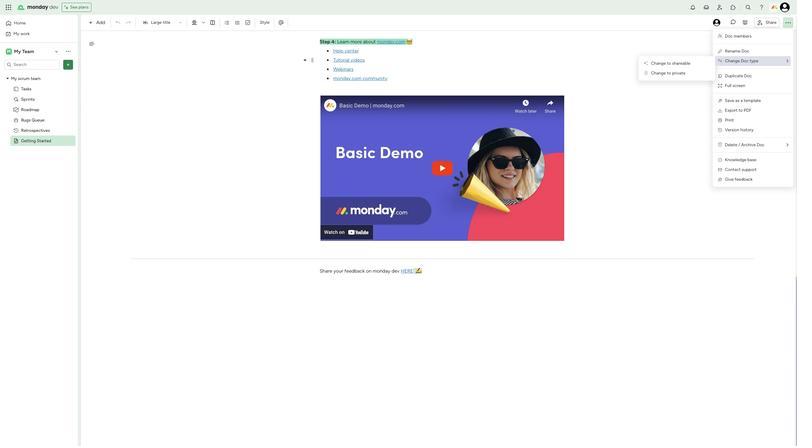 Task type: describe. For each thing, give the bounding box(es) containing it.
team
[[22, 48, 34, 54]]

✍️
[[416, 269, 422, 274]]

template
[[745, 98, 762, 103]]

apps image
[[731, 4, 737, 10]]

large title
[[151, 20, 170, 25]]

doc right dapulse teams icon
[[726, 34, 733, 39]]

base
[[748, 157, 757, 163]]

contact support image
[[718, 168, 723, 172]]

on
[[366, 269, 372, 274]]

add
[[96, 20, 105, 25]]

doc for change
[[742, 58, 749, 64]]

workspace options image
[[65, 48, 71, 55]]

export
[[726, 108, 738, 113]]

give feedback
[[726, 177, 753, 182]]

workspace selection element
[[6, 48, 35, 55]]

change to private
[[652, 71, 686, 76]]

rename doc image
[[718, 49, 723, 54]]

rename doc
[[726, 49, 750, 54]]

history
[[741, 128, 754, 133]]

my scrum team
[[11, 76, 41, 81]]

change to shareable
[[652, 61, 691, 66]]

a
[[741, 98, 743, 103]]

videos
[[351, 57, 365, 63]]

getting
[[21, 138, 36, 144]]

dapulse teams image
[[719, 34, 723, 39]]

learn
[[338, 39, 350, 45]]

caret down image
[[6, 76, 9, 81]]

v2 change image
[[719, 58, 723, 64]]

save as a template
[[726, 98, 762, 103]]

share for share
[[766, 20, 777, 25]]

team
[[31, 76, 41, 81]]

roadmap
[[21, 107, 39, 112]]

full screen
[[726, 83, 746, 88]]

help center link
[[334, 48, 359, 54]]

invite members image
[[717, 4, 724, 10]]

share your feedback on monday dev here ✍️
[[320, 269, 422, 274]]

help image
[[759, 4, 765, 10]]

doc for rename
[[742, 49, 750, 54]]

1 image for help center
[[327, 50, 329, 52]]

bugs
[[21, 118, 31, 123]]

home button
[[4, 18, 66, 28]]

mention image
[[278, 19, 285, 26]]

inbox image
[[704, 4, 710, 10]]

Search in workspace field
[[13, 61, 51, 68]]

1 image
[[327, 69, 329, 70]]

doc members
[[726, 34, 752, 39]]

export to pdf
[[726, 108, 752, 113]]

knowledge base image
[[718, 158, 723, 163]]

save as a template image
[[718, 98, 723, 103]]

screen
[[733, 83, 746, 88]]

monday.com community
[[334, 76, 388, 81]]

1 image for monday.com community
[[327, 78, 329, 80]]

started
[[37, 138, 51, 144]]

delete / archive doc
[[726, 143, 765, 148]]

rename
[[726, 49, 741, 54]]

scrum
[[18, 76, 30, 81]]

see plans
[[70, 5, 89, 10]]

public board image
[[13, 86, 19, 92]]

checklist image
[[245, 20, 251, 25]]

1 horizontal spatial feedback
[[736, 177, 753, 182]]

large
[[151, 20, 162, 25]]

service icon image for version history
[[718, 128, 723, 133]]

my for my work
[[13, 31, 19, 36]]

community
[[363, 76, 388, 81]]

duplicate doc
[[726, 73, 753, 79]]

help
[[334, 48, 344, 54]]

my for my team
[[14, 48, 21, 54]]

m
[[7, 49, 11, 54]]

see plans button
[[62, 3, 91, 12]]

getting started
[[21, 138, 51, 144]]

my team
[[14, 48, 34, 54]]

change doc type
[[726, 58, 759, 64]]

sprints
[[21, 97, 35, 102]]

contact support
[[726, 167, 757, 172]]

see
[[70, 5, 77, 10]]

version
[[726, 128, 740, 133]]

list arrow image for delete / archive doc
[[787, 143, 789, 147]]

service icon image for export to pdf
[[718, 108, 723, 113]]

board activity image
[[714, 19, 721, 26]]

duplicate doc image
[[718, 74, 723, 79]]

delete
[[726, 143, 738, 148]]

1 image for tutorial videos
[[327, 59, 329, 61]]

work
[[20, 31, 30, 36]]

list box containing my scrum team
[[0, 72, 78, 229]]

0 vertical spatial monday.com
[[377, 39, 406, 45]]

give feedback image
[[718, 177, 723, 182]]

notifications image
[[691, 4, 697, 10]]

your
[[334, 269, 344, 274]]

monday.com link
[[377, 39, 406, 45]]

1 vertical spatial monday
[[373, 269, 391, 274]]

my work
[[13, 31, 30, 36]]



Task type: locate. For each thing, give the bounding box(es) containing it.
numbered list image
[[235, 20, 241, 25]]

change
[[726, 58, 741, 64], [652, 61, 667, 66], [652, 71, 667, 76]]

private
[[673, 71, 686, 76]]

list box
[[0, 72, 78, 229]]

doc right archive
[[758, 143, 765, 148]]

my work button
[[4, 29, 66, 39]]

2 1 image from the top
[[327, 59, 329, 61]]

/
[[739, 143, 741, 148]]

feedback left on
[[345, 269, 365, 274]]

step
[[320, 39, 331, 45]]

my inside list box
[[11, 76, 17, 81]]

change for change to private
[[652, 71, 667, 76]]

v2 delete line image
[[719, 143, 723, 148]]

knowledge base
[[726, 157, 757, 163]]

doc left "type"
[[742, 58, 749, 64]]

1 vertical spatial service icon image
[[718, 118, 723, 123]]

0 vertical spatial list arrow image
[[787, 59, 789, 63]]

2 service icon image from the top
[[718, 118, 723, 123]]

contact
[[726, 167, 741, 172]]

share
[[766, 20, 777, 25], [320, 269, 333, 274]]

dev left here link
[[392, 269, 400, 274]]

monday.com down webinars
[[334, 76, 362, 81]]

list arrow image for change doc type
[[787, 59, 789, 63]]

1 service icon image from the top
[[718, 108, 723, 113]]

1 vertical spatial menu image
[[310, 58, 315, 63]]

monday dev
[[27, 4, 58, 11]]

title
[[163, 20, 170, 25]]

0 vertical spatial menu image
[[125, 26, 129, 31]]

0 vertical spatial my
[[13, 31, 19, 36]]

webinars link
[[334, 66, 354, 72]]

public board image
[[13, 138, 19, 144]]

service icon image
[[718, 108, 723, 113], [718, 118, 723, 123], [718, 128, 723, 133]]

layout image
[[210, 20, 216, 25]]

maria williams image
[[781, 2, 791, 12]]

members
[[735, 34, 752, 39]]

change for change doc type
[[726, 58, 741, 64]]

option
[[0, 73, 78, 74]]

0 horizontal spatial share
[[320, 269, 333, 274]]

to left pdf
[[739, 108, 744, 113]]

version history
[[726, 128, 754, 133]]

to
[[668, 61, 672, 66], [668, 71, 672, 76], [739, 108, 744, 113]]

bulleted list image
[[225, 20, 230, 25]]

change down rename at the top of the page
[[726, 58, 741, 64]]

3 service icon image from the top
[[718, 128, 723, 133]]

my right caret down image
[[11, 76, 17, 81]]

1 1 image from the top
[[327, 50, 329, 52]]

share for share your feedback on monday dev here ✍️
[[320, 269, 333, 274]]

1 list arrow image from the top
[[787, 59, 789, 63]]

style button
[[257, 17, 273, 28]]

my right 'workspace' icon
[[14, 48, 21, 54]]

1 image down step
[[327, 50, 329, 52]]

feedback
[[736, 177, 753, 182], [345, 269, 365, 274]]

to left private
[[668, 71, 672, 76]]

print
[[726, 118, 735, 123]]

select product image
[[6, 4, 12, 10]]

2 list arrow image from the top
[[787, 143, 789, 147]]

change right dapulse share icon
[[652, 61, 667, 66]]

0 vertical spatial share
[[766, 20, 777, 25]]

service icon image for print
[[718, 118, 723, 123]]

home
[[14, 20, 26, 26]]

change for change to shareable
[[652, 61, 667, 66]]

dev left see
[[49, 4, 58, 11]]

bugs queue
[[21, 118, 44, 123]]

shareable
[[673, 61, 691, 66]]

1 vertical spatial to
[[668, 71, 672, 76]]

type
[[750, 58, 759, 64]]

here
[[401, 269, 414, 274]]

menu image right add dropdown button
[[125, 26, 129, 31]]

plans
[[79, 5, 89, 10]]

service icon image left print
[[718, 118, 723, 123]]

share inside button
[[766, 20, 777, 25]]

give
[[726, 177, 734, 182]]

tasks
[[21, 86, 31, 92]]

support
[[742, 167, 757, 172]]

1 horizontal spatial monday
[[373, 269, 391, 274]]

monday.com left 🤓
[[377, 39, 406, 45]]

service icon image down save as a template icon
[[718, 108, 723, 113]]

here link
[[401, 269, 414, 274]]

0 vertical spatial feedback
[[736, 177, 753, 182]]

style
[[260, 20, 270, 25]]

share left the v2 ellipsis image
[[766, 20, 777, 25]]

about
[[363, 39, 376, 45]]

0 horizontal spatial dev
[[49, 4, 58, 11]]

help center
[[334, 48, 359, 54]]

monday up home button
[[27, 4, 48, 11]]

1 image up 1 image
[[327, 59, 329, 61]]

knowledge
[[726, 157, 747, 163]]

monday.com community link
[[334, 76, 388, 81]]

0 vertical spatial to
[[668, 61, 672, 66]]

0 vertical spatial 1 image
[[327, 50, 329, 52]]

1 vertical spatial 1 image
[[327, 59, 329, 61]]

0 horizontal spatial monday.com
[[334, 76, 362, 81]]

monday right on
[[373, 269, 391, 274]]

to for pdf
[[739, 108, 744, 113]]

1 horizontal spatial monday.com
[[377, 39, 406, 45]]

1 image down 1 image
[[327, 78, 329, 80]]

v2 ellipsis image
[[786, 19, 792, 27]]

share left your
[[320, 269, 333, 274]]

my inside workspace selection element
[[14, 48, 21, 54]]

doc up screen
[[745, 73, 753, 79]]

tutorial videos
[[334, 57, 365, 63]]

0 vertical spatial service icon image
[[718, 108, 723, 113]]

monday.com
[[377, 39, 406, 45], [334, 76, 362, 81]]

menu image left tutorial on the top left
[[310, 58, 315, 63]]

0 horizontal spatial monday
[[27, 4, 48, 11]]

0 vertical spatial monday
[[27, 4, 48, 11]]

webinars
[[334, 66, 354, 72]]

1 vertical spatial monday.com
[[334, 76, 362, 81]]

4:
[[332, 39, 336, 45]]

change right dapulse private icon
[[652, 71, 667, 76]]

2 vertical spatial my
[[11, 76, 17, 81]]

center
[[345, 48, 359, 54]]

0 vertical spatial dev
[[49, 4, 58, 11]]

to for private
[[668, 71, 672, 76]]

more
[[351, 39, 362, 45]]

list arrow image
[[787, 59, 789, 63], [787, 143, 789, 147]]

search everything image
[[746, 4, 752, 10]]

monday
[[27, 4, 48, 11], [373, 269, 391, 274]]

doc for duplicate
[[745, 73, 753, 79]]

pdf
[[745, 108, 752, 113]]

2 vertical spatial service icon image
[[718, 128, 723, 133]]

archive
[[742, 143, 757, 148]]

step 4: learn more about monday.com 🤓
[[320, 39, 413, 45]]

dapulse share image
[[645, 61, 649, 66]]

service icon image left version
[[718, 128, 723, 133]]

tutorial
[[334, 57, 350, 63]]

share button
[[755, 18, 780, 27]]

options image
[[65, 62, 71, 68]]

to up the change to private at the right of page
[[668, 61, 672, 66]]

1 vertical spatial share
[[320, 269, 333, 274]]

dapulse private image
[[645, 71, 648, 76]]

2 vertical spatial to
[[739, 108, 744, 113]]

full screen image
[[718, 83, 723, 88]]

dev
[[49, 4, 58, 11], [392, 269, 400, 274]]

menu image
[[125, 26, 129, 31], [310, 58, 315, 63]]

workspace image
[[6, 48, 12, 55]]

1 vertical spatial feedback
[[345, 269, 365, 274]]

1 image
[[327, 50, 329, 52], [327, 59, 329, 61], [327, 78, 329, 80]]

0 horizontal spatial feedback
[[345, 269, 365, 274]]

feedback down contact support
[[736, 177, 753, 182]]

1 horizontal spatial dev
[[392, 269, 400, 274]]

3 1 image from the top
[[327, 78, 329, 80]]

1 horizontal spatial share
[[766, 20, 777, 25]]

add button
[[87, 18, 109, 28]]

tutorial videos link
[[334, 57, 365, 63]]

1 horizontal spatial menu image
[[310, 58, 315, 63]]

my for my scrum team
[[11, 76, 17, 81]]

to for shareable
[[668, 61, 672, 66]]

0 horizontal spatial menu image
[[125, 26, 129, 31]]

1 vertical spatial dev
[[392, 269, 400, 274]]

1 vertical spatial my
[[14, 48, 21, 54]]

doc
[[726, 34, 733, 39], [742, 49, 750, 54], [742, 58, 749, 64], [745, 73, 753, 79], [758, 143, 765, 148]]

full
[[726, 83, 732, 88]]

duplicate
[[726, 73, 744, 79]]

1 vertical spatial list arrow image
[[787, 143, 789, 147]]

save
[[726, 98, 735, 103]]

my
[[13, 31, 19, 36], [14, 48, 21, 54], [11, 76, 17, 81]]

as
[[736, 98, 740, 103]]

queue
[[32, 118, 44, 123]]

my left the work at the top left of page
[[13, 31, 19, 36]]

retrospectives
[[21, 128, 50, 133]]

🤓
[[407, 39, 413, 45]]

my inside button
[[13, 31, 19, 36]]

2 vertical spatial 1 image
[[327, 78, 329, 80]]

doc up change doc type on the top of page
[[742, 49, 750, 54]]



Task type: vqa. For each thing, say whether or not it's contained in the screenshot.
add to favorites image
no



